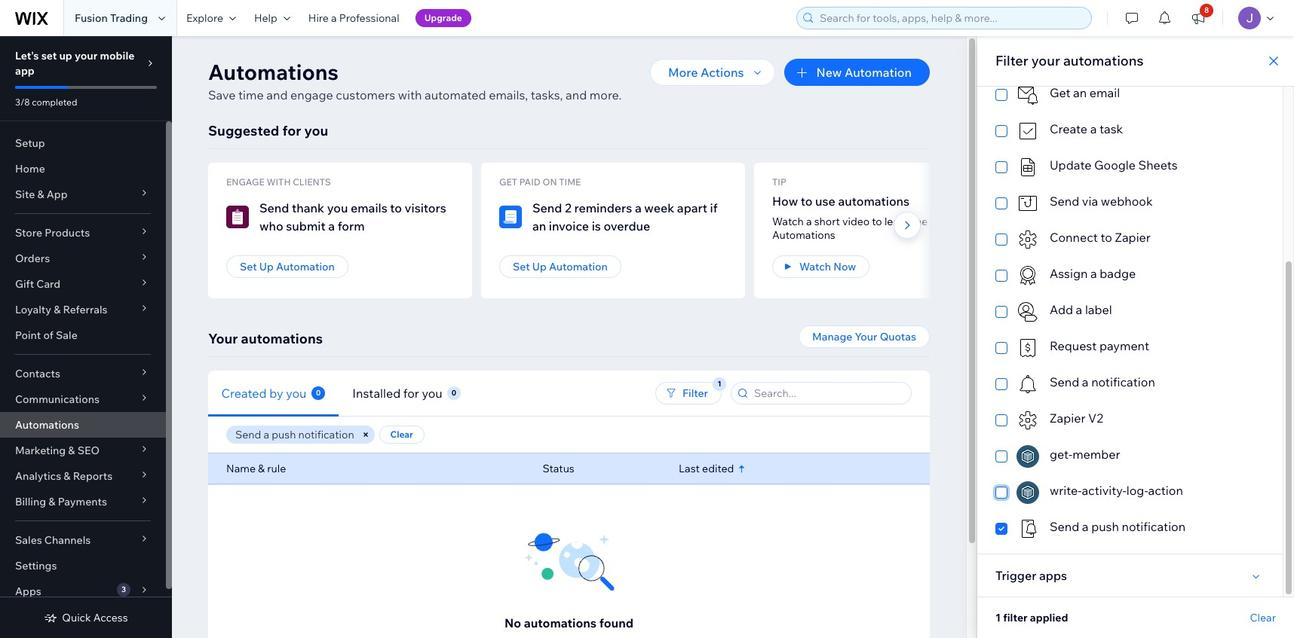 Task type: describe. For each thing, give the bounding box(es) containing it.
fusion
[[75, 11, 108, 25]]

let's
[[15, 49, 39, 63]]

3
[[121, 585, 126, 595]]

fusion trading
[[75, 11, 148, 25]]

1 vertical spatial clear button
[[1250, 612, 1276, 625]]

site & app button
[[0, 182, 166, 207]]

send a notification
[[1050, 375, 1155, 390]]

your automations
[[208, 330, 323, 348]]

of inside tip how to use automations watch a short video to learn the basics of wix automations
[[964, 215, 974, 229]]

category image for send thank you emails to visitors who submit a form
[[226, 206, 249, 229]]

no automations found
[[505, 616, 634, 631]]

how
[[772, 194, 798, 209]]

you for installed
[[422, 386, 443, 401]]

category image for send a notification
[[1017, 373, 1039, 396]]

set up automation for an
[[513, 260, 608, 274]]

to inside send thank you emails to visitors who submit a form
[[390, 201, 402, 216]]

category image for update google sheets
[[1017, 156, 1039, 179]]

week
[[644, 201, 674, 216]]

automation for send thank you emails to visitors who submit a form
[[276, 260, 335, 274]]

Send a notification checkbox
[[996, 373, 1265, 396]]

communications
[[15, 393, 100, 407]]

by
[[270, 386, 284, 401]]

& for analytics
[[64, 470, 71, 483]]

request
[[1050, 339, 1097, 354]]

found
[[599, 616, 634, 631]]

clients
[[293, 176, 331, 188]]

send up name
[[235, 428, 261, 442]]

filter for filter
[[683, 387, 708, 400]]

setup link
[[0, 130, 166, 156]]

member
[[1073, 447, 1120, 462]]

of inside sidebar element
[[43, 329, 53, 342]]

tip how to use automations watch a short video to learn the basics of wix automations
[[772, 176, 994, 242]]

wix
[[976, 215, 994, 229]]

trading
[[110, 11, 148, 25]]

time
[[238, 87, 264, 103]]

request payment
[[1050, 339, 1150, 354]]

home link
[[0, 156, 166, 182]]

Update Google Sheets checkbox
[[996, 156, 1265, 179]]

gift card button
[[0, 272, 166, 297]]

settings
[[15, 560, 57, 573]]

you for suggested
[[304, 122, 328, 140]]

sales channels
[[15, 534, 91, 548]]

add
[[1050, 302, 1073, 318]]

store products
[[15, 226, 90, 240]]

& for marketing
[[68, 444, 75, 458]]

loyalty
[[15, 303, 51, 317]]

Add a label checkbox
[[996, 301, 1265, 324]]

write-activity-log-action checkbox
[[996, 482, 1265, 505]]

marketing
[[15, 444, 66, 458]]

contacts button
[[0, 361, 166, 387]]

set for send thank you emails to visitors who submit a form
[[240, 260, 257, 274]]

category image for zapier v2
[[1017, 410, 1039, 432]]

hire
[[308, 11, 329, 25]]

log-
[[1127, 483, 1148, 499]]

category image for get-member
[[1017, 446, 1039, 468]]

0 horizontal spatial clear
[[390, 429, 413, 440]]

explore
[[186, 11, 223, 25]]

quotas
[[880, 330, 916, 344]]

apart
[[677, 201, 707, 216]]

new automation button
[[785, 59, 930, 86]]

engage with clients
[[226, 176, 331, 188]]

with
[[267, 176, 291, 188]]

get
[[499, 176, 517, 188]]

channels
[[44, 534, 91, 548]]

category image for request payment
[[1017, 337, 1039, 360]]

automations link
[[0, 413, 166, 438]]

email
[[1090, 85, 1120, 100]]

up for send thank you emails to visitors who submit a form
[[259, 260, 274, 274]]

referrals
[[63, 303, 108, 317]]

a inside send 2 reminders a week apart if an invoice is overdue
[[635, 201, 642, 216]]

up
[[59, 49, 72, 63]]

automated
[[425, 87, 486, 103]]

more
[[668, 65, 698, 80]]

write-
[[1050, 483, 1082, 499]]

Connect to Zapier checkbox
[[996, 229, 1265, 251]]

connect to zapier
[[1050, 230, 1151, 245]]

category image for connect to zapier
[[1017, 229, 1039, 251]]

seo
[[77, 444, 100, 458]]

sales
[[15, 534, 42, 548]]

automation for send 2 reminders a week apart if an invoice is overdue
[[549, 260, 608, 274]]

edited
[[702, 462, 734, 476]]

short
[[814, 215, 840, 229]]

send down "write-"
[[1050, 520, 1080, 535]]

gift card
[[15, 278, 60, 291]]

set up automation button for submit
[[226, 256, 348, 278]]

is
[[592, 219, 601, 234]]

marketing & seo
[[15, 444, 100, 458]]

contacts
[[15, 367, 60, 381]]

3/8
[[15, 97, 30, 108]]

filter for filter your automations
[[996, 52, 1029, 69]]

learn
[[885, 215, 909, 229]]

1 your from the left
[[208, 330, 238, 348]]

a inside add a label checkbox
[[1076, 302, 1083, 318]]

category image for add a label
[[1017, 301, 1039, 324]]

suggested
[[208, 122, 279, 140]]

installed for you
[[352, 386, 443, 401]]

update
[[1050, 158, 1092, 173]]

zapier v2
[[1050, 411, 1103, 426]]

app
[[15, 64, 35, 78]]

automation inside button
[[845, 65, 912, 80]]

get paid on time
[[499, 176, 581, 188]]

zapier inside zapier v2 option
[[1050, 411, 1086, 426]]

label
[[1085, 302, 1112, 318]]

1
[[996, 612, 1001, 625]]

Send via webhook checkbox
[[996, 192, 1265, 215]]

get-member checkbox
[[996, 446, 1265, 468]]

a inside hire a professional link
[[331, 11, 337, 25]]

1 horizontal spatial clear
[[1250, 612, 1276, 625]]

more actions button
[[650, 59, 776, 86]]

payments
[[58, 496, 107, 509]]

help button
[[245, 0, 299, 36]]

Create a task checkbox
[[996, 120, 1265, 143]]

analytics
[[15, 470, 61, 483]]

an inside send 2 reminders a week apart if an invoice is overdue
[[532, 219, 546, 234]]

the
[[912, 215, 928, 229]]

1 filter applied
[[996, 612, 1068, 625]]

write-activity-log-action
[[1050, 483, 1183, 499]]

a inside send thank you emails to visitors who submit a form
[[328, 219, 335, 234]]

sidebar element
[[0, 36, 172, 639]]

applied
[[1030, 612, 1068, 625]]

automations save time and engage customers with automated emails, tasks, and more.
[[208, 59, 622, 103]]

trigger
[[996, 569, 1037, 584]]

overdue
[[604, 219, 650, 234]]

engage
[[290, 87, 333, 103]]

site
[[15, 188, 35, 201]]

sheets
[[1139, 158, 1178, 173]]

watch inside tip how to use automations watch a short video to learn the basics of wix automations
[[772, 215, 804, 229]]

category image for write-activity-log-action
[[1017, 482, 1039, 505]]

a up rule at the left bottom
[[264, 428, 269, 442]]

an inside get an email checkbox
[[1073, 85, 1087, 100]]

Get an email checkbox
[[996, 84, 1265, 106]]

for for suggested
[[282, 122, 301, 140]]

gift
[[15, 278, 34, 291]]

to left the use
[[801, 194, 813, 209]]

1 vertical spatial notification
[[298, 428, 354, 442]]

you for created
[[286, 386, 307, 401]]

0 vertical spatial push
[[272, 428, 296, 442]]



Task type: locate. For each thing, give the bounding box(es) containing it.
category image right wix
[[1017, 192, 1039, 215]]

status
[[543, 462, 575, 476]]

category image
[[1017, 84, 1039, 106], [1017, 120, 1039, 143], [1017, 192, 1039, 215], [499, 206, 522, 229], [1017, 229, 1039, 251], [1017, 410, 1039, 432], [1017, 446, 1039, 468], [1017, 482, 1039, 505], [1017, 518, 1039, 541]]

your up created
[[208, 330, 238, 348]]

0 horizontal spatial and
[[266, 87, 288, 103]]

a inside tip how to use automations watch a short video to learn the basics of wix automations
[[806, 215, 812, 229]]

send down request
[[1050, 375, 1080, 390]]

watch inside button
[[799, 260, 831, 274]]

push down activity-
[[1091, 520, 1119, 535]]

notification inside option
[[1122, 520, 1186, 535]]

category image left create
[[1017, 120, 1039, 143]]

store
[[15, 226, 42, 240]]

via
[[1082, 194, 1098, 209]]

you
[[304, 122, 328, 140], [327, 201, 348, 216], [286, 386, 307, 401], [422, 386, 443, 401]]

filter your automations
[[996, 52, 1144, 69]]

a inside "send a notification" "checkbox"
[[1082, 375, 1089, 390]]

filter button
[[655, 382, 722, 405]]

access
[[93, 612, 128, 625]]

you down engage
[[304, 122, 328, 140]]

of left sale
[[43, 329, 53, 342]]

automations inside automations save time and engage customers with automated emails, tasks, and more.
[[208, 59, 339, 85]]

category image inside list
[[226, 206, 249, 229]]

& left the seo
[[68, 444, 75, 458]]

0 vertical spatial an
[[1073, 85, 1087, 100]]

0 vertical spatial send a push notification
[[235, 428, 354, 442]]

1 horizontal spatial 0
[[452, 388, 456, 398]]

send left the via
[[1050, 194, 1080, 209]]

trigger apps
[[996, 569, 1067, 584]]

billing & payments
[[15, 496, 107, 509]]

to left learn on the right top
[[872, 215, 882, 229]]

your left quotas
[[855, 330, 878, 344]]

set up automation down who
[[240, 260, 335, 274]]

send left 2
[[532, 201, 562, 216]]

& left rule at the left bottom
[[258, 462, 265, 476]]

send a push notification up rule at the left bottom
[[235, 428, 354, 442]]

1 vertical spatial automations
[[772, 229, 836, 242]]

automations for automations
[[15, 419, 79, 432]]

2 and from the left
[[566, 87, 587, 103]]

0 horizontal spatial your
[[75, 49, 98, 63]]

0 horizontal spatial clear button
[[379, 426, 424, 444]]

and left more.
[[566, 87, 587, 103]]

let's set up your mobile app
[[15, 49, 135, 78]]

automation down invoice
[[549, 260, 608, 274]]

automations inside tip how to use automations watch a short video to learn the basics of wix automations
[[838, 194, 910, 209]]

emails
[[351, 201, 387, 216]]

category image left zapier v2
[[1017, 410, 1039, 432]]

tab list containing created by you
[[208, 371, 576, 417]]

name & rule
[[226, 462, 286, 476]]

category image left "get"
[[1017, 84, 1039, 106]]

0 horizontal spatial an
[[532, 219, 546, 234]]

0 vertical spatial notification
[[1091, 375, 1155, 390]]

category image up trigger apps
[[1017, 518, 1039, 541]]

created by you
[[222, 386, 307, 401]]

quick access
[[62, 612, 128, 625]]

0 right the by
[[316, 388, 321, 398]]

1 horizontal spatial an
[[1073, 85, 1087, 100]]

0 for created by you
[[316, 388, 321, 398]]

0 horizontal spatial send a push notification
[[235, 428, 354, 442]]

you right installed
[[422, 386, 443, 401]]

last
[[679, 462, 700, 476]]

a right hire
[[331, 11, 337, 25]]

0 horizontal spatial set up automation button
[[226, 256, 348, 278]]

& for loyalty
[[54, 303, 61, 317]]

your right up
[[75, 49, 98, 63]]

get an email
[[1050, 85, 1120, 100]]

notification
[[1091, 375, 1155, 390], [298, 428, 354, 442], [1122, 520, 1186, 535]]

send a push notification
[[235, 428, 354, 442], [1050, 520, 1186, 535]]

a inside send a push notification option
[[1082, 520, 1089, 535]]

send a push notification down write-activity-log-action checkbox
[[1050, 520, 1186, 535]]

8
[[1205, 5, 1209, 15]]

new automation
[[816, 65, 912, 80]]

set up automation button down who
[[226, 256, 348, 278]]

2 vertical spatial automations
[[15, 419, 79, 432]]

2 set from the left
[[513, 260, 530, 274]]

watch now
[[799, 260, 856, 274]]

1 horizontal spatial send a push notification
[[1050, 520, 1186, 535]]

category image left connect
[[1017, 229, 1039, 251]]

& right the site
[[37, 188, 44, 201]]

filter
[[996, 52, 1029, 69], [683, 387, 708, 400]]

1 horizontal spatial zapier
[[1115, 230, 1151, 245]]

0 horizontal spatial your
[[208, 330, 238, 348]]

actions
[[701, 65, 744, 80]]

1 set up automation from the left
[[240, 260, 335, 274]]

for down engage
[[282, 122, 301, 140]]

who
[[259, 219, 283, 234]]

set
[[41, 49, 57, 63]]

sale
[[56, 329, 78, 342]]

push inside option
[[1091, 520, 1119, 535]]

analytics & reports button
[[0, 464, 166, 489]]

set
[[240, 260, 257, 274], [513, 260, 530, 274]]

no
[[505, 616, 521, 631]]

you inside send thank you emails to visitors who submit a form
[[327, 201, 348, 216]]

2 set up automation from the left
[[513, 260, 608, 274]]

you right the by
[[286, 386, 307, 401]]

apps
[[15, 585, 41, 599]]

hire a professional link
[[299, 0, 409, 36]]

category image left get-
[[1017, 446, 1039, 468]]

1 vertical spatial for
[[403, 386, 419, 401]]

automations up email
[[1063, 52, 1144, 69]]

zapier down send via webhook option
[[1115, 230, 1151, 245]]

an left invoice
[[532, 219, 546, 234]]

2 horizontal spatial automation
[[845, 65, 912, 80]]

0 horizontal spatial automations
[[15, 419, 79, 432]]

& for billing
[[48, 496, 55, 509]]

1 and from the left
[[266, 87, 288, 103]]

webhook
[[1101, 194, 1153, 209]]

send inside send thank you emails to visitors who submit a form
[[259, 201, 289, 216]]

1 horizontal spatial and
[[566, 87, 587, 103]]

manage
[[812, 330, 853, 344]]

visitors
[[405, 201, 446, 216]]

category image left "write-"
[[1017, 482, 1039, 505]]

category image left "update"
[[1017, 156, 1039, 179]]

0 horizontal spatial set
[[240, 260, 257, 274]]

of left wix
[[964, 215, 974, 229]]

payment
[[1100, 339, 1150, 354]]

Search for tools, apps, help & more... field
[[815, 8, 1087, 29]]

automations up video
[[838, 194, 910, 209]]

automations up the time
[[208, 59, 339, 85]]

settings link
[[0, 554, 166, 579]]

a left form
[[328, 219, 335, 234]]

to inside option
[[1101, 230, 1112, 245]]

2 set up automation button from the left
[[499, 256, 621, 278]]

a left 'badge' on the top right
[[1091, 266, 1097, 281]]

upgrade button
[[415, 9, 471, 27]]

category image
[[1017, 156, 1039, 179], [226, 206, 249, 229], [1017, 265, 1039, 287], [1017, 301, 1039, 324], [1017, 337, 1039, 360], [1017, 373, 1039, 396]]

Search... field
[[750, 383, 907, 404]]

submit
[[286, 219, 326, 234]]

quick
[[62, 612, 91, 625]]

loyalty & referrals button
[[0, 297, 166, 323]]

1 horizontal spatial of
[[964, 215, 974, 229]]

v2
[[1088, 411, 1103, 426]]

a left week
[[635, 201, 642, 216]]

reports
[[73, 470, 113, 483]]

1 horizontal spatial set
[[513, 260, 530, 274]]

1 horizontal spatial automation
[[549, 260, 608, 274]]

0 horizontal spatial automation
[[276, 260, 335, 274]]

for right installed
[[403, 386, 419, 401]]

1 vertical spatial watch
[[799, 260, 831, 274]]

category image for send via webhook
[[1017, 192, 1039, 215]]

2 horizontal spatial automations
[[772, 229, 836, 242]]

add a label
[[1050, 302, 1112, 318]]

1 vertical spatial send a push notification
[[1050, 520, 1186, 535]]

0 horizontal spatial push
[[272, 428, 296, 442]]

Zapier V2 checkbox
[[996, 410, 1265, 432]]

0 right installed for you
[[452, 388, 456, 398]]

category image left assign
[[1017, 265, 1039, 287]]

1 horizontal spatial for
[[403, 386, 419, 401]]

2 up from the left
[[532, 260, 547, 274]]

list
[[208, 163, 1291, 299]]

0 vertical spatial for
[[282, 122, 301, 140]]

1 up from the left
[[259, 260, 274, 274]]

& for name
[[258, 462, 265, 476]]

& for site
[[37, 188, 44, 201]]

category image left request
[[1017, 337, 1039, 360]]

0 horizontal spatial for
[[282, 122, 301, 140]]

rule
[[267, 462, 286, 476]]

Send a push notification checkbox
[[996, 518, 1265, 541]]

set up automation for submit
[[240, 260, 335, 274]]

category image for send 2 reminders a week apart if an invoice is overdue
[[499, 206, 522, 229]]

0 vertical spatial automations
[[208, 59, 339, 85]]

& right loyalty
[[54, 303, 61, 317]]

save
[[208, 87, 236, 103]]

automations for automations save time and engage customers with automated emails, tasks, and more.
[[208, 59, 339, 85]]

1 set up automation button from the left
[[226, 256, 348, 278]]

1 horizontal spatial set up automation button
[[499, 256, 621, 278]]

Request payment checkbox
[[996, 337, 1265, 360]]

automations up the marketing
[[15, 419, 79, 432]]

your up "get"
[[1032, 52, 1060, 69]]

automations inside tip how to use automations watch a short video to learn the basics of wix automations
[[772, 229, 836, 242]]

automations up watch now button at right top
[[772, 229, 836, 242]]

1 horizontal spatial up
[[532, 260, 547, 274]]

1 vertical spatial an
[[532, 219, 546, 234]]

tab list
[[208, 371, 576, 417]]

help
[[254, 11, 277, 25]]

last edited
[[679, 462, 734, 476]]

automations up the by
[[241, 330, 323, 348]]

1 horizontal spatial push
[[1091, 520, 1119, 535]]

1 horizontal spatial filter
[[996, 52, 1029, 69]]

apps
[[1039, 569, 1067, 584]]

send inside send 2 reminders a week apart if an invoice is overdue
[[532, 201, 562, 216]]

2 your from the left
[[855, 330, 878, 344]]

2 vertical spatial notification
[[1122, 520, 1186, 535]]

for
[[282, 122, 301, 140], [403, 386, 419, 401]]

invoice
[[549, 219, 589, 234]]

tip
[[772, 176, 786, 188]]

1 horizontal spatial your
[[855, 330, 878, 344]]

zapier left v2
[[1050, 411, 1086, 426]]

notification down request payment checkbox
[[1091, 375, 1155, 390]]

automations
[[208, 59, 339, 85], [772, 229, 836, 242], [15, 419, 79, 432]]

a left short
[[806, 215, 812, 229]]

filter
[[1003, 612, 1028, 625]]

1 horizontal spatial automations
[[208, 59, 339, 85]]

automation
[[845, 65, 912, 80], [276, 260, 335, 274], [549, 260, 608, 274]]

set up automation button for an
[[499, 256, 621, 278]]

an
[[1073, 85, 1087, 100], [532, 219, 546, 234]]

a left task
[[1090, 121, 1097, 137]]

your inside let's set up your mobile app
[[75, 49, 98, 63]]

0 vertical spatial zapier
[[1115, 230, 1151, 245]]

you up form
[[327, 201, 348, 216]]

a right add
[[1076, 302, 1083, 318]]

your inside "button"
[[855, 330, 878, 344]]

for inside tab list
[[403, 386, 419, 401]]

for for installed
[[403, 386, 419, 401]]

action
[[1148, 483, 1183, 499]]

category image inside list
[[499, 206, 522, 229]]

filter inside button
[[683, 387, 708, 400]]

0 horizontal spatial of
[[43, 329, 53, 342]]

automations right no
[[524, 616, 597, 631]]

0 vertical spatial of
[[964, 215, 974, 229]]

point of sale link
[[0, 323, 166, 348]]

automations inside sidebar element
[[15, 419, 79, 432]]

1 horizontal spatial set up automation
[[513, 260, 608, 274]]

Assign a badge checkbox
[[996, 265, 1265, 287]]

zapier inside connect to zapier option
[[1115, 230, 1151, 245]]

new
[[816, 65, 842, 80]]

point
[[15, 329, 41, 342]]

you for send
[[327, 201, 348, 216]]

engage
[[226, 176, 264, 188]]

set up automation down invoice
[[513, 260, 608, 274]]

clear button
[[379, 426, 424, 444], [1250, 612, 1276, 625]]

notification down installed
[[298, 428, 354, 442]]

professional
[[339, 11, 399, 25]]

1 vertical spatial of
[[43, 329, 53, 342]]

manage your quotas button
[[799, 326, 930, 348]]

get-
[[1050, 447, 1073, 462]]

category image for assign a badge
[[1017, 265, 1039, 287]]

a
[[331, 11, 337, 25], [1090, 121, 1097, 137], [635, 201, 642, 216], [806, 215, 812, 229], [328, 219, 335, 234], [1091, 266, 1097, 281], [1076, 302, 1083, 318], [1082, 375, 1089, 390], [264, 428, 269, 442], [1082, 520, 1089, 535]]

0 vertical spatial watch
[[772, 215, 804, 229]]

0 vertical spatial clear
[[390, 429, 413, 440]]

send thank you emails to visitors who submit a form
[[259, 201, 446, 234]]

installed
[[352, 386, 401, 401]]

1 vertical spatial zapier
[[1050, 411, 1086, 426]]

1 horizontal spatial clear button
[[1250, 612, 1276, 625]]

customers
[[336, 87, 395, 103]]

watch left now
[[799, 260, 831, 274]]

an right "get"
[[1073, 85, 1087, 100]]

1 set from the left
[[240, 260, 257, 274]]

0 vertical spatial clear button
[[379, 426, 424, 444]]

category image for send a push notification
[[1017, 518, 1039, 541]]

automation right new
[[845, 65, 912, 80]]

set up automation button down invoice
[[499, 256, 621, 278]]

a inside create a task checkbox
[[1090, 121, 1097, 137]]

0 horizontal spatial filter
[[683, 387, 708, 400]]

0 horizontal spatial up
[[259, 260, 274, 274]]

& inside dropdown button
[[64, 470, 71, 483]]

category image left who
[[226, 206, 249, 229]]

& right billing
[[48, 496, 55, 509]]

& left reports
[[64, 470, 71, 483]]

send inside "checkbox"
[[1050, 375, 1080, 390]]

to right emails
[[390, 201, 402, 216]]

& inside popup button
[[37, 188, 44, 201]]

and right the time
[[266, 87, 288, 103]]

push up rule at the left bottom
[[272, 428, 296, 442]]

1 horizontal spatial your
[[1032, 52, 1060, 69]]

0 vertical spatial filter
[[996, 52, 1029, 69]]

automation down 'submit'
[[276, 260, 335, 274]]

to right connect
[[1101, 230, 1112, 245]]

notification down action
[[1122, 520, 1186, 535]]

name
[[226, 462, 256, 476]]

category image for create a task
[[1017, 120, 1039, 143]]

1 vertical spatial clear
[[1250, 612, 1276, 625]]

a down activity-
[[1082, 520, 1089, 535]]

a up zapier v2
[[1082, 375, 1089, 390]]

send a push notification inside send a push notification option
[[1050, 520, 1186, 535]]

category image down get
[[499, 206, 522, 229]]

2 0 from the left
[[452, 388, 456, 398]]

set for send 2 reminders a week apart if an invoice is overdue
[[513, 260, 530, 274]]

0 horizontal spatial zapier
[[1050, 411, 1086, 426]]

category image left add
[[1017, 301, 1039, 324]]

point of sale
[[15, 329, 78, 342]]

1 0 from the left
[[316, 388, 321, 398]]

notification inside "checkbox"
[[1091, 375, 1155, 390]]

send up who
[[259, 201, 289, 216]]

category image left send a notification
[[1017, 373, 1039, 396]]

0 horizontal spatial set up automation
[[240, 260, 335, 274]]

a inside assign a badge checkbox
[[1091, 266, 1097, 281]]

list containing how to use automations
[[208, 163, 1291, 299]]

0 horizontal spatial 0
[[316, 388, 321, 398]]

category image for get an email
[[1017, 84, 1039, 106]]

app
[[47, 188, 68, 201]]

up for send 2 reminders a week apart if an invoice is overdue
[[532, 260, 547, 274]]

1 vertical spatial filter
[[683, 387, 708, 400]]

1 vertical spatial push
[[1091, 520, 1119, 535]]

watch down how
[[772, 215, 804, 229]]

get-member
[[1050, 447, 1120, 462]]

0 for installed for you
[[452, 388, 456, 398]]



Task type: vqa. For each thing, say whether or not it's contained in the screenshot.
the $15.00 "link"
no



